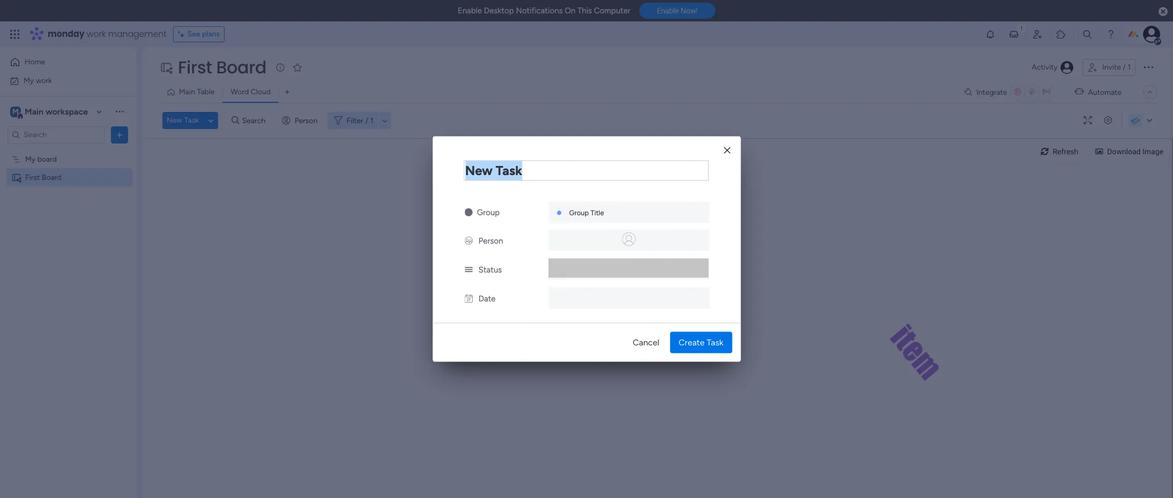 Task type: vqa. For each thing, say whether or not it's contained in the screenshot.
Enable Now! the Enable
yes



Task type: locate. For each thing, give the bounding box(es) containing it.
automate
[[1089, 88, 1122, 97]]

1 horizontal spatial first board
[[178, 55, 267, 79]]

0 horizontal spatial group
[[477, 208, 500, 217]]

main
[[179, 87, 195, 97], [25, 106, 43, 117]]

jacob simon image
[[1144, 26, 1161, 43]]

0 vertical spatial /
[[1124, 63, 1127, 72]]

computer
[[594, 6, 631, 16]]

invite
[[1103, 63, 1122, 72]]

search everything image
[[1083, 29, 1093, 40]]

1 horizontal spatial work
[[87, 28, 106, 40]]

main right workspace image
[[25, 106, 43, 117]]

0 vertical spatial first
[[178, 55, 212, 79]]

work right "monday"
[[87, 28, 106, 40]]

1 vertical spatial 1
[[371, 116, 374, 125]]

first up main table
[[178, 55, 212, 79]]

0 vertical spatial first board
[[178, 55, 267, 79]]

group for group title
[[570, 209, 589, 217]]

notifications image
[[986, 29, 996, 40]]

dapulse date column image
[[465, 294, 473, 304]]

0 horizontal spatial first
[[25, 173, 40, 182]]

main inside workspace selection element
[[25, 106, 43, 117]]

None field
[[464, 161, 709, 181]]

close image
[[724, 146, 731, 154]]

dialog
[[433, 136, 741, 362]]

group left title at top right
[[570, 209, 589, 217]]

filter
[[347, 116, 364, 125]]

1 horizontal spatial 1
[[1128, 63, 1132, 72]]

1 horizontal spatial enable
[[657, 7, 679, 15]]

create task button
[[670, 332, 733, 354]]

enable now!
[[657, 7, 698, 15]]

enable
[[458, 6, 482, 16], [657, 7, 679, 15]]

see
[[188, 29, 200, 39]]

1 horizontal spatial board
[[216, 55, 267, 79]]

work down home
[[36, 76, 52, 85]]

task right create at the right bottom
[[707, 338, 724, 348]]

main table
[[179, 87, 215, 97]]

m
[[12, 107, 19, 116]]

1 vertical spatial person
[[479, 236, 503, 246]]

1 vertical spatial main
[[25, 106, 43, 117]]

person
[[295, 116, 318, 125], [479, 236, 503, 246]]

1 vertical spatial board
[[42, 173, 61, 182]]

task for create task
[[707, 338, 724, 348]]

0 horizontal spatial enable
[[458, 6, 482, 16]]

task right new
[[184, 116, 199, 125]]

my down home
[[24, 76, 34, 85]]

0 vertical spatial task
[[184, 116, 199, 125]]

0 horizontal spatial 1
[[371, 116, 374, 125]]

work
[[87, 28, 106, 40], [36, 76, 52, 85]]

1 vertical spatial work
[[36, 76, 52, 85]]

first right shareable board icon
[[25, 173, 40, 182]]

shareable board image
[[160, 61, 173, 74]]

word cloud button
[[223, 84, 279, 101]]

autopilot image
[[1075, 85, 1085, 99]]

work inside button
[[36, 76, 52, 85]]

0 vertical spatial 1
[[1128, 63, 1132, 72]]

plans
[[202, 29, 220, 39]]

1
[[1128, 63, 1132, 72], [371, 116, 374, 125]]

main for main table
[[179, 87, 195, 97]]

1 horizontal spatial group
[[570, 209, 589, 217]]

my for my work
[[24, 76, 34, 85]]

group
[[477, 208, 500, 217], [570, 209, 589, 217]]

1 inside button
[[1128, 63, 1132, 72]]

/
[[1124, 63, 1127, 72], [366, 116, 369, 125]]

First Board field
[[175, 55, 269, 79]]

list box containing my board
[[0, 148, 137, 331]]

dapulse close image
[[1159, 6, 1169, 17]]

monday
[[48, 28, 84, 40]]

my left "board" at the left top of the page
[[25, 155, 36, 164]]

1 vertical spatial first board
[[25, 173, 61, 182]]

person right v2 multiple person column icon
[[479, 236, 503, 246]]

enable left desktop
[[458, 6, 482, 16]]

integrate
[[977, 88, 1008, 97]]

/ right filter
[[366, 116, 369, 125]]

enable left now!
[[657, 7, 679, 15]]

1 left arrow down icon
[[371, 116, 374, 125]]

0 vertical spatial main
[[179, 87, 195, 97]]

0 vertical spatial person
[[295, 116, 318, 125]]

new task button
[[162, 112, 203, 129]]

first board up table
[[178, 55, 267, 79]]

date
[[479, 294, 496, 304]]

group right v2 sun image
[[477, 208, 500, 217]]

1 horizontal spatial /
[[1124, 63, 1127, 72]]

/ inside button
[[1124, 63, 1127, 72]]

main for main workspace
[[25, 106, 43, 117]]

0 vertical spatial my
[[24, 76, 34, 85]]

first board
[[178, 55, 267, 79], [25, 173, 61, 182]]

1 for invite / 1
[[1128, 63, 1132, 72]]

Search field
[[240, 113, 272, 128]]

0 horizontal spatial /
[[366, 116, 369, 125]]

1 vertical spatial task
[[707, 338, 724, 348]]

word
[[231, 87, 249, 97]]

board up word
[[216, 55, 267, 79]]

monday work management
[[48, 28, 167, 40]]

work for monday
[[87, 28, 106, 40]]

1 horizontal spatial first
[[178, 55, 212, 79]]

my board
[[25, 155, 57, 164]]

filter / 1
[[347, 116, 374, 125]]

task
[[184, 116, 199, 125], [707, 338, 724, 348]]

person button
[[278, 112, 324, 129]]

create
[[679, 338, 705, 348]]

show board description image
[[274, 62, 287, 73]]

1 horizontal spatial main
[[179, 87, 195, 97]]

person inside person popup button
[[295, 116, 318, 125]]

0 horizontal spatial main
[[25, 106, 43, 117]]

enable inside button
[[657, 7, 679, 15]]

0 horizontal spatial first board
[[25, 173, 61, 182]]

0 horizontal spatial task
[[184, 116, 199, 125]]

/ right the invite
[[1124, 63, 1127, 72]]

1 vertical spatial /
[[366, 116, 369, 125]]

first board down my board
[[25, 173, 61, 182]]

1 horizontal spatial task
[[707, 338, 724, 348]]

my work
[[24, 76, 52, 85]]

board down "board" at the left top of the page
[[42, 173, 61, 182]]

1 vertical spatial my
[[25, 155, 36, 164]]

home
[[25, 57, 45, 66]]

see plans button
[[173, 26, 225, 42]]

1 horizontal spatial person
[[479, 236, 503, 246]]

option
[[0, 150, 137, 152]]

board
[[216, 55, 267, 79], [42, 173, 61, 182]]

activity button
[[1028, 59, 1079, 76]]

my inside button
[[24, 76, 34, 85]]

home button
[[6, 54, 115, 71]]

list box
[[0, 148, 137, 331]]

my
[[24, 76, 34, 85], [25, 155, 36, 164]]

arrow down image
[[378, 114, 391, 127]]

0 vertical spatial work
[[87, 28, 106, 40]]

0 horizontal spatial work
[[36, 76, 52, 85]]

v2 sun image
[[465, 208, 473, 217]]

main left table
[[179, 87, 195, 97]]

board
[[37, 155, 57, 164]]

on
[[565, 6, 576, 16]]

task for new task
[[184, 116, 199, 125]]

1 right the invite
[[1128, 63, 1132, 72]]

person left filter
[[295, 116, 318, 125]]

first
[[178, 55, 212, 79], [25, 173, 40, 182]]

0 vertical spatial board
[[216, 55, 267, 79]]

settings image
[[1100, 117, 1118, 125]]

main inside button
[[179, 87, 195, 97]]

1 vertical spatial first
[[25, 173, 40, 182]]

0 horizontal spatial person
[[295, 116, 318, 125]]

collapse board header image
[[1147, 88, 1155, 97]]

cancel button
[[625, 332, 668, 354]]



Task type: describe. For each thing, give the bounding box(es) containing it.
activity
[[1032, 63, 1059, 72]]

new
[[167, 116, 182, 125]]

word cloud
[[231, 87, 271, 97]]

v2 search image
[[232, 115, 240, 127]]

select product image
[[10, 29, 20, 40]]

inbox image
[[1009, 29, 1020, 40]]

group title
[[570, 209, 604, 217]]

workspace selection element
[[10, 105, 90, 119]]

dialog containing cancel
[[433, 136, 741, 362]]

enable for enable desktop notifications on this computer
[[458, 6, 482, 16]]

0 horizontal spatial board
[[42, 173, 61, 182]]

Search in workspace field
[[23, 129, 90, 141]]

help image
[[1106, 29, 1117, 40]]

cancel
[[633, 338, 660, 348]]

new task
[[167, 116, 199, 125]]

my for my board
[[25, 155, 36, 164]]

workspace
[[46, 106, 88, 117]]

shareable board image
[[11, 172, 21, 183]]

table
[[197, 87, 215, 97]]

status
[[479, 265, 502, 275]]

apps image
[[1056, 29, 1067, 40]]

invite / 1 button
[[1083, 59, 1136, 76]]

enable desktop notifications on this computer
[[458, 6, 631, 16]]

/ for filter
[[366, 116, 369, 125]]

notifications
[[516, 6, 563, 16]]

my work button
[[6, 72, 115, 89]]

main workspace
[[25, 106, 88, 117]]

dapulse integrations image
[[965, 88, 973, 96]]

invite members image
[[1033, 29, 1044, 40]]

open full screen image
[[1080, 117, 1097, 125]]

cloud
[[251, 87, 271, 97]]

work for my
[[36, 76, 52, 85]]

/ for invite
[[1124, 63, 1127, 72]]

v2 multiple person column image
[[465, 236, 473, 246]]

see plans
[[188, 29, 220, 39]]

enable for enable now!
[[657, 7, 679, 15]]

create task
[[679, 338, 724, 348]]

add to favorites image
[[292, 62, 303, 73]]

invite / 1
[[1103, 63, 1132, 72]]

1 image
[[1017, 22, 1027, 34]]

add view image
[[285, 88, 290, 96]]

this
[[578, 6, 592, 16]]

title
[[591, 209, 604, 217]]

workspace image
[[10, 106, 21, 118]]

enable now! button
[[640, 3, 716, 19]]

desktop
[[484, 6, 514, 16]]

v2 status image
[[465, 265, 473, 275]]

angle down image
[[208, 117, 214, 125]]

main table button
[[162, 84, 223, 101]]

group for group
[[477, 208, 500, 217]]

now!
[[681, 7, 698, 15]]

management
[[108, 28, 167, 40]]

1 for filter / 1
[[371, 116, 374, 125]]



